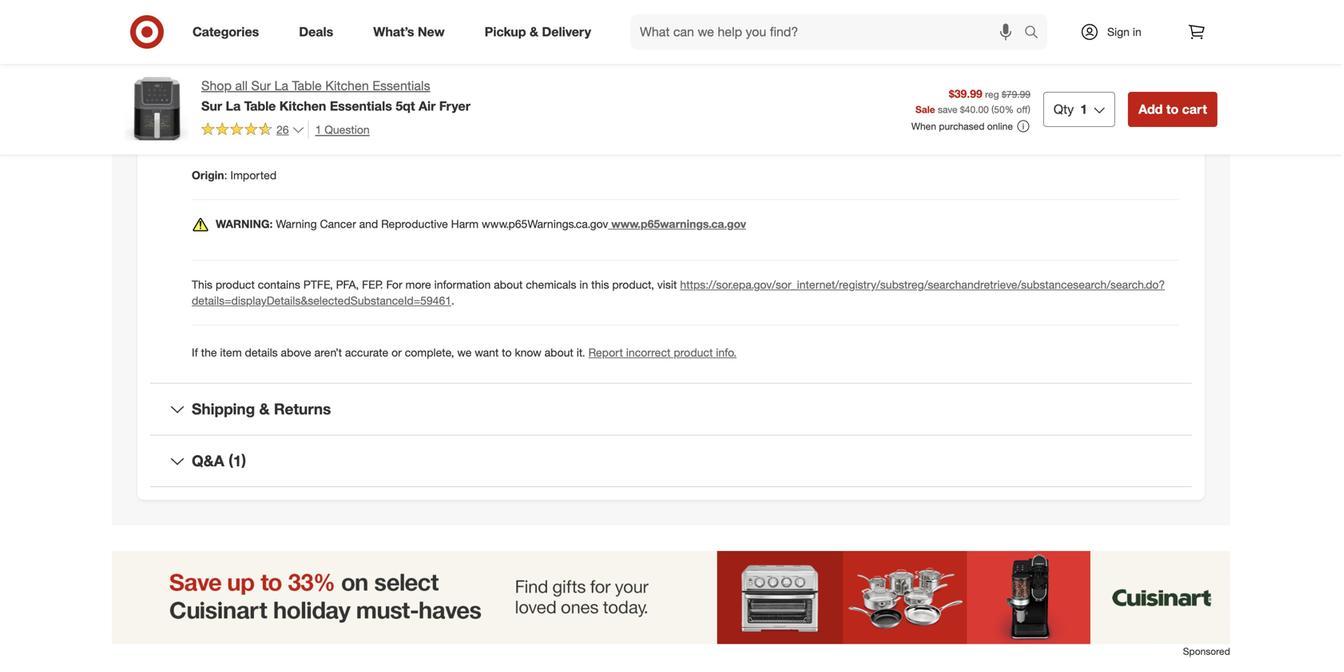 Task type: vqa. For each thing, say whether or not it's contained in the screenshot.
4
no



Task type: describe. For each thing, give the bounding box(es) containing it.
072-
[[304, 120, 327, 134]]

air
[[419, 98, 436, 114]]

categories link
[[179, 14, 279, 50]]

deals link
[[285, 14, 353, 50]]

add to cart button
[[1129, 92, 1218, 127]]

contains
[[258, 278, 300, 292]]

1 horizontal spatial .
[[452, 294, 455, 308]]

1 vertical spatial essentials
[[330, 98, 392, 114]]

1 horizontal spatial sur
[[251, 78, 271, 94]]

imported
[[230, 168, 277, 182]]

details=displaydetails&selectedsubstanceid=59461
[[192, 294, 452, 308]]

want
[[475, 346, 499, 360]]

if
[[192, 346, 198, 360]]

more
[[406, 278, 431, 292]]

tcin
[[192, 22, 218, 36]]

shipping & returns
[[192, 400, 331, 418]]

pickup
[[485, 24, 526, 40]]

what's new
[[373, 24, 445, 40]]

89039437
[[224, 22, 274, 36]]

q&a (1) button
[[150, 436, 1192, 487]]

this
[[592, 278, 609, 292]]

reproductive
[[381, 217, 448, 231]]

visit
[[658, 278, 677, 292]]

upc
[[192, 71, 216, 85]]

information
[[434, 278, 491, 292]]

40.00
[[965, 103, 989, 115]]

add to cart
[[1139, 101, 1208, 117]]

: for 89039437
[[218, 22, 221, 36]]

fep
[[362, 278, 380, 292]]

0 horizontal spatial table
[[244, 98, 276, 114]]

www.p65warnings.ca.gov
[[482, 217, 608, 231]]

1 question link
[[308, 121, 370, 139]]

810115941323
[[222, 71, 297, 85]]

complete,
[[405, 346, 454, 360]]

accurate
[[345, 346, 389, 360]]

%
[[1005, 103, 1014, 115]]

1 question
[[315, 123, 370, 137]]

sign in link
[[1067, 14, 1167, 50]]

info.
[[716, 346, 737, 360]]

delivery
[[542, 24, 591, 40]]

(dpci)
[[264, 120, 298, 134]]

)
[[1028, 103, 1031, 115]]

www.p65warnings.ca.gov
[[612, 217, 746, 231]]

product,
[[612, 278, 654, 292]]

: for 810115941323
[[216, 71, 219, 85]]

50
[[994, 103, 1005, 115]]

online
[[988, 120, 1013, 132]]

pickup & delivery
[[485, 24, 591, 40]]

04-
[[327, 120, 344, 134]]

$39.99
[[949, 87, 983, 101]]

1 vertical spatial la
[[226, 98, 241, 114]]

advertisement region
[[112, 552, 1231, 645]]

1 horizontal spatial table
[[292, 78, 322, 94]]

& for shipping
[[259, 400, 270, 418]]

& for pickup
[[530, 24, 539, 40]]

question
[[325, 123, 370, 137]]

qty
[[1054, 101, 1074, 117]]

when purchased online
[[912, 120, 1013, 132]]

: for imported
[[224, 168, 227, 182]]

upc : 810115941323
[[192, 71, 297, 85]]

qty 1
[[1054, 101, 1088, 117]]

0 vertical spatial la
[[275, 78, 289, 94]]

search
[[1017, 26, 1056, 41]]

1 vertical spatial sur
[[201, 98, 222, 114]]

item number (dpci) : 072-04-1151
[[192, 120, 369, 134]]

26
[[277, 122, 289, 136]]

cancer
[[320, 217, 356, 231]]

(
[[992, 103, 994, 115]]

what's
[[373, 24, 414, 40]]

origin : imported
[[192, 168, 277, 182]]

shop
[[201, 78, 232, 94]]

sale
[[916, 103, 936, 115]]

https://sor.epa.gov/sor_internet/registry/substreg/searchandretrieve/substancesearch/search.do?
[[680, 278, 1165, 292]]

$
[[960, 103, 965, 115]]

1 vertical spatial 1
[[315, 123, 322, 137]]

this
[[192, 278, 213, 292]]



Task type: locate. For each thing, give the bounding box(es) containing it.
categories
[[193, 24, 259, 40]]

shipping
[[192, 400, 255, 418]]

1 left 04-
[[315, 123, 322, 137]]

26 link
[[201, 121, 305, 140]]

when
[[912, 120, 937, 132]]

sign in
[[1108, 25, 1142, 39]]

1151
[[344, 120, 369, 134]]

or
[[392, 346, 402, 360]]

0 horizontal spatial in
[[580, 278, 588, 292]]

table
[[292, 78, 322, 94], [244, 98, 276, 114]]

search button
[[1017, 14, 1056, 53]]

sur right all
[[251, 78, 271, 94]]

1 horizontal spatial product
[[674, 346, 713, 360]]

essentials
[[373, 78, 430, 94], [330, 98, 392, 114]]

0 horizontal spatial .
[[380, 278, 383, 292]]

report incorrect product info. button
[[589, 345, 737, 361]]

returns
[[274, 400, 331, 418]]

essentials up '5qt'
[[373, 78, 430, 94]]

kitchen
[[325, 78, 369, 94], [280, 98, 326, 114]]

: left all
[[216, 71, 219, 85]]

to inside button
[[1167, 101, 1179, 117]]

report
[[589, 346, 623, 360]]

:
[[218, 22, 221, 36], [216, 71, 219, 85], [298, 120, 301, 134], [224, 168, 227, 182]]

0 vertical spatial table
[[292, 78, 322, 94]]

1 right qty
[[1081, 101, 1088, 117]]

table up 26 link
[[244, 98, 276, 114]]

all
[[235, 78, 248, 94]]

in left "this"
[[580, 278, 588, 292]]

incorrect
[[626, 346, 671, 360]]

0 vertical spatial product
[[216, 278, 255, 292]]

: left 89039437
[[218, 22, 221, 36]]

product left info.
[[674, 346, 713, 360]]

0 horizontal spatial la
[[226, 98, 241, 114]]

1 vertical spatial product
[[674, 346, 713, 360]]

warning:
[[216, 217, 273, 231]]

& right pickup on the top left
[[530, 24, 539, 40]]

if the item details above aren't accurate or complete, we want to know about it. report incorrect product info.
[[192, 346, 737, 360]]

sponsored region
[[112, 552, 1231, 659]]

for
[[386, 278, 402, 292]]

sign
[[1108, 25, 1130, 39]]

product right this
[[216, 278, 255, 292]]

purchased
[[939, 120, 985, 132]]

: left 072-
[[298, 120, 301, 134]]

in
[[1133, 25, 1142, 39], [580, 278, 588, 292]]

chemicals
[[526, 278, 577, 292]]

it.
[[577, 346, 586, 360]]

in right sign on the right of the page
[[1133, 25, 1142, 39]]

&
[[530, 24, 539, 40], [259, 400, 270, 418]]

la right all
[[275, 78, 289, 94]]

aren't
[[315, 346, 342, 360]]

1 horizontal spatial in
[[1133, 25, 1142, 39]]

0 horizontal spatial 1
[[315, 123, 322, 137]]

1 vertical spatial about
[[545, 346, 574, 360]]

kitchen up 1151
[[325, 78, 369, 94]]

sur down shop
[[201, 98, 222, 114]]

0 vertical spatial sur
[[251, 78, 271, 94]]

1 horizontal spatial to
[[1167, 101, 1179, 117]]

0 horizontal spatial &
[[259, 400, 270, 418]]

know
[[515, 346, 542, 360]]

0 vertical spatial 1
[[1081, 101, 1088, 117]]

save
[[938, 103, 958, 115]]

pfa,
[[336, 278, 359, 292]]

and
[[359, 217, 378, 231]]

0 vertical spatial &
[[530, 24, 539, 40]]

what's new link
[[360, 14, 465, 50]]

q&a
[[192, 452, 224, 470]]

5qt
[[396, 98, 415, 114]]

1
[[1081, 101, 1088, 117], [315, 123, 322, 137]]

0 vertical spatial essentials
[[373, 78, 430, 94]]

0 vertical spatial .
[[380, 278, 383, 292]]

$79.99
[[1002, 88, 1031, 100]]

1 vertical spatial table
[[244, 98, 276, 114]]

1 vertical spatial .
[[452, 294, 455, 308]]

$39.99 reg $79.99 sale save $ 40.00 ( 50 % off )
[[916, 87, 1031, 115]]

: left imported
[[224, 168, 227, 182]]

this product contains ptfe, pfa, fep .
[[192, 278, 386, 292]]

to right add
[[1167, 101, 1179, 117]]

new
[[418, 24, 445, 40]]

0 horizontal spatial sur
[[201, 98, 222, 114]]

& inside dropdown button
[[259, 400, 270, 418]]

q&a (1)
[[192, 452, 246, 470]]

0 horizontal spatial product
[[216, 278, 255, 292]]

off
[[1017, 103, 1028, 115]]

pickup & delivery link
[[471, 14, 611, 50]]

0 vertical spatial kitchen
[[325, 78, 369, 94]]

0 vertical spatial in
[[1133, 25, 1142, 39]]

1 vertical spatial to
[[502, 346, 512, 360]]

sponsored
[[1183, 646, 1231, 658]]

. down information
[[452, 294, 455, 308]]

1 horizontal spatial la
[[275, 78, 289, 94]]

about left 'chemicals'
[[494, 278, 523, 292]]

1 horizontal spatial &
[[530, 24, 539, 40]]

.
[[380, 278, 383, 292], [452, 294, 455, 308]]

the
[[201, 346, 217, 360]]

1 vertical spatial &
[[259, 400, 270, 418]]

image of sur la table kitchen essentials 5qt air fryer image
[[125, 77, 189, 141]]

sur
[[251, 78, 271, 94], [201, 98, 222, 114]]

details
[[245, 346, 278, 360]]

above
[[281, 346, 311, 360]]

harm
[[451, 217, 479, 231]]

fryer
[[439, 98, 471, 114]]

0 horizontal spatial to
[[502, 346, 512, 360]]

item
[[192, 120, 215, 134]]

shop all sur la table kitchen essentials sur la table kitchen essentials 5qt air fryer
[[201, 78, 471, 114]]

https://sor.epa.gov/sor_internet/registry/substreg/searchandretrieve/substancesearch/search.do? details=displaydetails&selectedsubstanceid=59461 link
[[192, 278, 1165, 308]]

& left returns
[[259, 400, 270, 418]]

What can we help you find? suggestions appear below search field
[[631, 14, 1029, 50]]

to right want
[[502, 346, 512, 360]]

deals
[[299, 24, 333, 40]]

warning
[[276, 217, 317, 231]]

for more information about chemicals in this product, visit
[[386, 278, 677, 292]]

1 horizontal spatial about
[[545, 346, 574, 360]]

shipping & returns button
[[150, 384, 1192, 435]]

about left it.
[[545, 346, 574, 360]]

table up 072-
[[292, 78, 322, 94]]

la up the number
[[226, 98, 241, 114]]

essentials up 1151
[[330, 98, 392, 114]]

warning: warning  cancer and reproductive harm www.p65warnings.ca.gov www.p65warnings.ca.gov
[[216, 217, 746, 231]]

. left for on the top of page
[[380, 278, 383, 292]]

1 vertical spatial kitchen
[[280, 98, 326, 114]]

0 vertical spatial about
[[494, 278, 523, 292]]

reg
[[985, 88, 999, 100]]

1 horizontal spatial 1
[[1081, 101, 1088, 117]]

0 vertical spatial to
[[1167, 101, 1179, 117]]

origin
[[192, 168, 224, 182]]

0 horizontal spatial about
[[494, 278, 523, 292]]

we
[[457, 346, 472, 360]]

https://sor.epa.gov/sor_internet/registry/substreg/searchandretrieve/substancesearch/search.do? details=displaydetails&selectedsubstanceid=59461
[[192, 278, 1165, 308]]

tcin : 89039437
[[192, 22, 274, 36]]

1 vertical spatial in
[[580, 278, 588, 292]]

kitchen up 072-
[[280, 98, 326, 114]]



